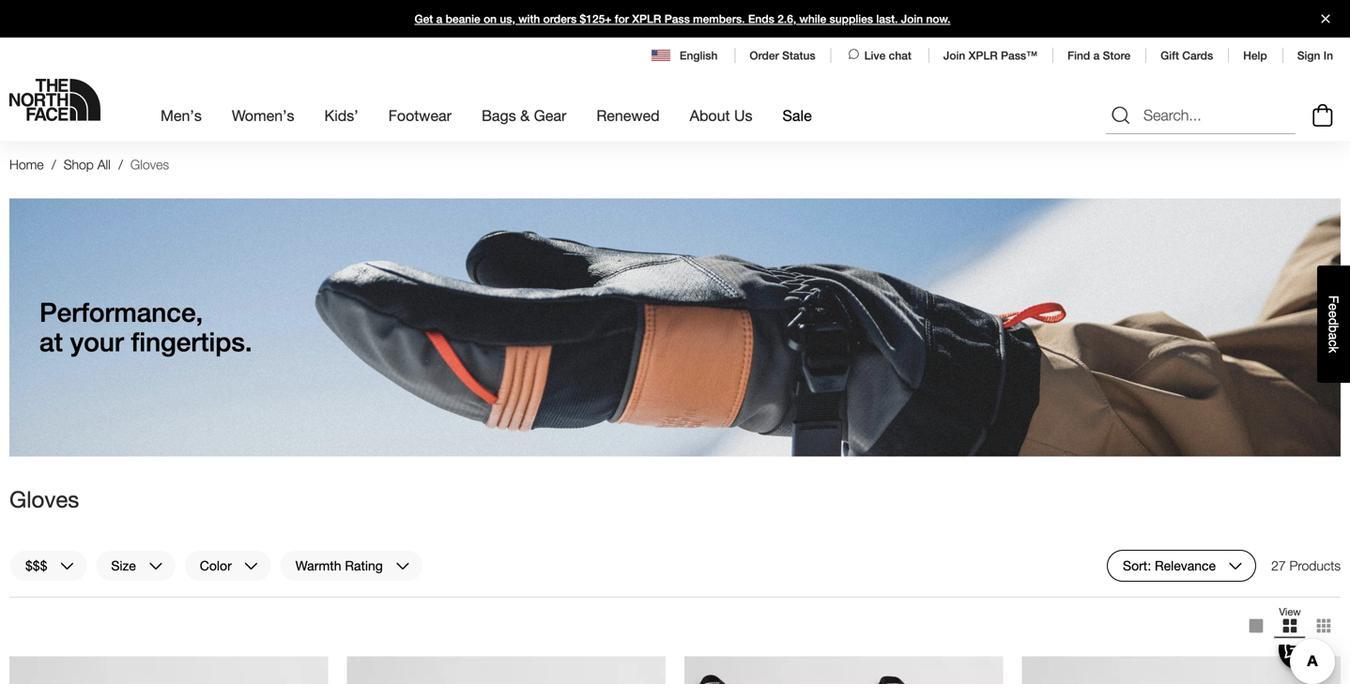 Task type: locate. For each thing, give the bounding box(es) containing it.
about
[[690, 107, 730, 124]]

view cart image
[[1308, 102, 1339, 130]]

a inside button
[[1327, 333, 1342, 340]]

beanie
[[446, 12, 481, 25]]

0 vertical spatial gloves
[[130, 157, 169, 172]]

a
[[436, 12, 443, 25], [1094, 49, 1100, 62], [1327, 333, 1342, 340]]

27 products status
[[1272, 550, 1341, 582]]

on
[[484, 12, 497, 25]]

join right last.
[[902, 12, 923, 25]]

1 vertical spatial gloves
[[9, 486, 79, 513]]

view
[[1280, 606, 1301, 618]]

sale
[[783, 107, 812, 124]]

/
[[52, 157, 56, 172], [119, 157, 123, 172]]

store
[[1103, 49, 1131, 62]]

/ right all
[[119, 157, 123, 172]]

at
[[39, 327, 63, 358]]

join down now.
[[944, 49, 966, 62]]

live
[[865, 49, 886, 62]]

women's montana ski gloves image
[[1022, 656, 1341, 685]]

1 vertical spatial join
[[944, 49, 966, 62]]

shop
[[64, 157, 94, 172]]

gloves
[[130, 157, 169, 172], [9, 486, 79, 513]]

with
[[519, 12, 540, 25]]

e up b
[[1327, 311, 1342, 318]]

home link
[[9, 157, 44, 172]]

/ left shop
[[52, 157, 56, 172]]

d
[[1327, 318, 1342, 326]]

1 horizontal spatial /
[[119, 157, 123, 172]]

view list box
[[1240, 606, 1341, 647]]

english link
[[652, 47, 720, 64]]

xplr left pass™
[[969, 49, 998, 62]]

xplr right for
[[632, 12, 662, 25]]

1 horizontal spatial xplr
[[969, 49, 998, 62]]

e
[[1327, 304, 1342, 311], [1327, 311, 1342, 318]]

performance, at your fingertips.
[[39, 297, 252, 358]]

close image
[[1314, 15, 1339, 23]]

order
[[750, 49, 779, 62]]

gift
[[1161, 49, 1180, 62]]

pass
[[665, 12, 690, 25]]

men's
[[161, 107, 202, 124]]

order status
[[750, 49, 816, 62]]

kids'
[[325, 107, 359, 124]]

order status link
[[750, 49, 816, 62]]

the north face home page image
[[9, 79, 101, 121]]

find
[[1068, 49, 1091, 62]]

bags
[[482, 107, 516, 124]]

sort:
[[1123, 558, 1152, 574]]

1 vertical spatial xplr
[[969, 49, 998, 62]]

color button
[[184, 550, 272, 582]]

gloves up $$$ dropdown button
[[9, 486, 79, 513]]

a right find
[[1094, 49, 1100, 62]]

warmth rating button
[[280, 550, 423, 582]]

0 horizontal spatial gloves
[[9, 486, 79, 513]]

while
[[800, 12, 827, 25]]

2 vertical spatial a
[[1327, 333, 1342, 340]]

0 horizontal spatial join
[[902, 12, 923, 25]]

footwear
[[389, 107, 452, 124]]

a right get
[[436, 12, 443, 25]]

0 vertical spatial a
[[436, 12, 443, 25]]

men's montana ski gloves image
[[685, 656, 1004, 685]]

home / shop all / gloves
[[9, 157, 169, 172]]

gloves right all
[[130, 157, 169, 172]]

join
[[902, 12, 923, 25], [944, 49, 966, 62]]

sign in
[[1298, 49, 1334, 62]]

0 horizontal spatial a
[[436, 12, 443, 25]]

footwear link
[[389, 90, 452, 141]]

find a store
[[1068, 49, 1131, 62]]

get
[[415, 12, 433, 25]]

bags & gear link
[[482, 90, 567, 141]]

renewed link
[[597, 90, 660, 141]]

2 horizontal spatial a
[[1327, 333, 1342, 340]]

women's
[[232, 107, 295, 124]]

e up d
[[1327, 304, 1342, 311]]

in
[[1324, 49, 1334, 62]]

gift cards
[[1161, 49, 1214, 62]]

fingertips.
[[131, 327, 252, 358]]

xplr
[[632, 12, 662, 25], [969, 49, 998, 62]]

0 vertical spatial join
[[902, 12, 923, 25]]

get a beanie on us, with orders $125+ for xplr pass members. ends 2.6, while supplies last. join now. link
[[0, 0, 1351, 38]]

renewed
[[597, 107, 660, 124]]

live chat button
[[846, 47, 914, 64]]

0 horizontal spatial xplr
[[632, 12, 662, 25]]

0 horizontal spatial /
[[52, 157, 56, 172]]

c
[[1327, 340, 1342, 347]]

0 vertical spatial xplr
[[632, 12, 662, 25]]

1 horizontal spatial a
[[1094, 49, 1100, 62]]

2 e from the top
[[1327, 311, 1342, 318]]

f
[[1327, 296, 1342, 304]]

montana pro gore-tex® trigger ski mitts image
[[9, 656, 328, 685]]

last.
[[877, 12, 898, 25]]

1 horizontal spatial gloves
[[130, 157, 169, 172]]

search all image
[[1110, 104, 1133, 127]]

a up "k" at the right of the page
[[1327, 333, 1342, 340]]

color
[[200, 558, 232, 574]]

a person holds out their arm, glove outstretched, against a bluebird sky. image
[[9, 199, 1341, 457]]

kids' link
[[325, 90, 359, 141]]

k
[[1327, 347, 1342, 353]]

1 vertical spatial a
[[1094, 49, 1100, 62]]



Task type: vqa. For each thing, say whether or not it's contained in the screenshot.
Color Option Group at right bottom
no



Task type: describe. For each thing, give the bounding box(es) containing it.
$$$ button
[[9, 550, 88, 582]]

status
[[783, 49, 816, 62]]

size button
[[95, 550, 176, 582]]

b
[[1327, 326, 1342, 333]]

bags & gear
[[482, 107, 567, 124]]

join xplr pass™ link
[[944, 49, 1038, 62]]

1 horizontal spatial join
[[944, 49, 966, 62]]

27
[[1272, 558, 1287, 574]]

chat
[[889, 49, 912, 62]]

products
[[1290, 558, 1341, 574]]

performance,
[[39, 297, 203, 328]]

us,
[[500, 12, 516, 25]]

&
[[520, 107, 530, 124]]

now.
[[927, 12, 951, 25]]

warmth rating
[[296, 558, 383, 574]]

gift cards link
[[1161, 49, 1214, 62]]

members.
[[693, 12, 745, 25]]

sale link
[[783, 90, 812, 141]]

all
[[97, 157, 111, 172]]

join xplr pass™
[[944, 49, 1038, 62]]

help
[[1244, 49, 1268, 62]]

english
[[680, 49, 718, 62]]

$$$
[[25, 558, 47, 574]]

men's link
[[161, 90, 202, 141]]

cards
[[1183, 49, 1214, 62]]

get a beanie on us, with orders $125+ for xplr pass members. ends 2.6, while supplies last. join now.
[[415, 12, 951, 25]]

find a store link
[[1068, 49, 1131, 62]]

for
[[615, 12, 629, 25]]

relevance
[[1155, 558, 1216, 574]]

f e e d b a c k button
[[1318, 266, 1351, 383]]

rating
[[345, 558, 383, 574]]

about us
[[690, 107, 753, 124]]

women's montana pro gore-tex® ski gloves image
[[347, 656, 666, 685]]

sign in button
[[1298, 49, 1334, 62]]

$125+
[[580, 12, 612, 25]]

2 / from the left
[[119, 157, 123, 172]]

f e e d b a c k
[[1327, 296, 1342, 353]]

view button
[[1274, 606, 1308, 647]]

sign
[[1298, 49, 1321, 62]]

gloves element
[[130, 157, 169, 172]]

sort: relevance
[[1123, 558, 1216, 574]]

us
[[735, 107, 753, 124]]

warmth
[[296, 558, 341, 574]]

a for find
[[1094, 49, 1100, 62]]

1 / from the left
[[52, 157, 56, 172]]

1 e from the top
[[1327, 304, 1342, 311]]

27 products
[[1272, 558, 1341, 574]]

women's link
[[232, 90, 295, 141]]

gear
[[534, 107, 567, 124]]

2.6,
[[778, 12, 797, 25]]

your
[[70, 327, 124, 358]]

sort: relevance button
[[1107, 550, 1257, 582]]

help link
[[1244, 49, 1268, 62]]

ends
[[748, 12, 775, 25]]

a for get
[[436, 12, 443, 25]]

Search search field
[[1106, 97, 1296, 134]]

size
[[111, 558, 136, 574]]

orders
[[544, 12, 577, 25]]

pass™
[[1001, 49, 1038, 62]]

about us link
[[690, 90, 753, 141]]

home
[[9, 157, 44, 172]]

live chat
[[865, 49, 912, 62]]

supplies
[[830, 12, 874, 25]]

shop all link
[[64, 157, 111, 172]]



